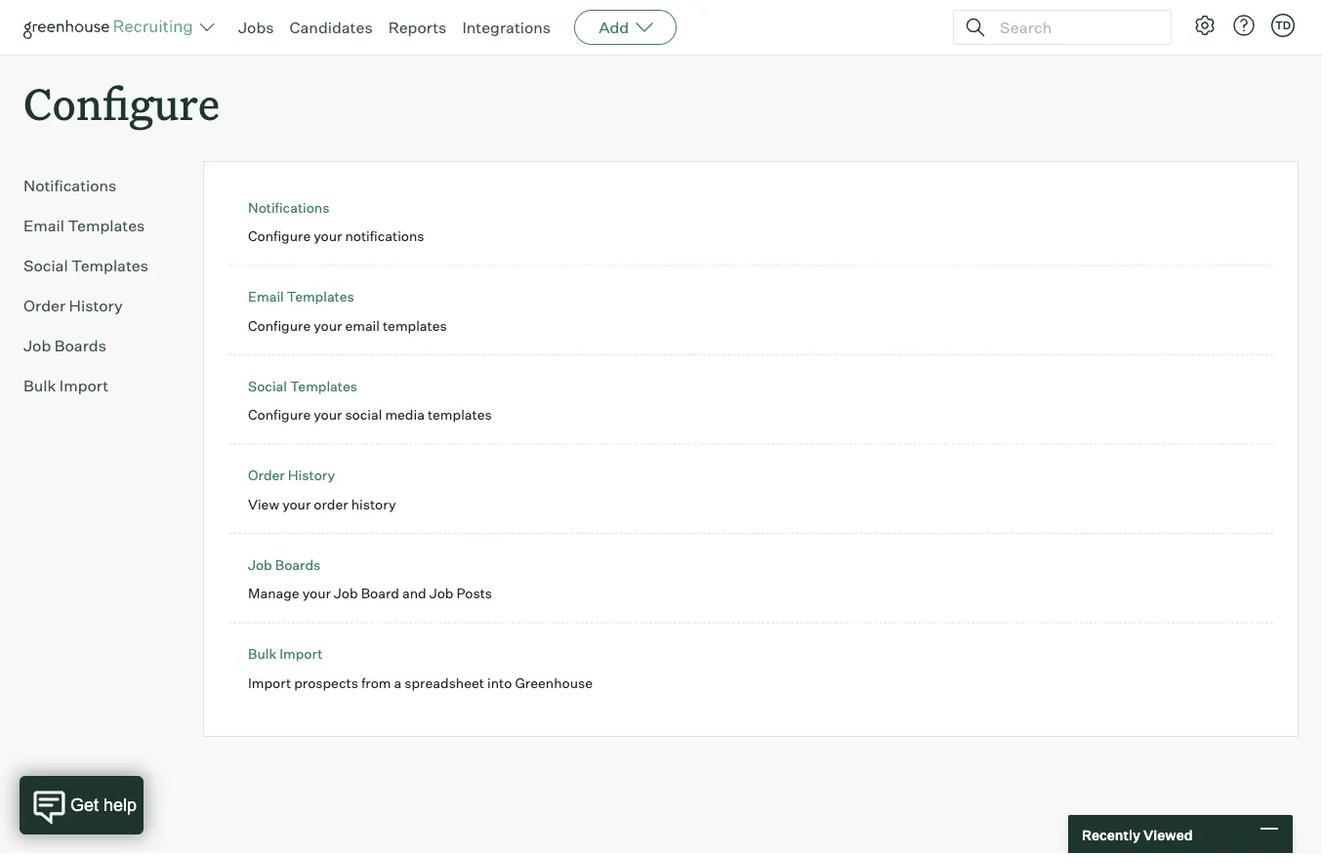 Task type: vqa. For each thing, say whether or not it's contained in the screenshot.
Job Custom Fields
no



Task type: locate. For each thing, give the bounding box(es) containing it.
1 horizontal spatial boards
[[275, 557, 321, 574]]

1 horizontal spatial notifications link
[[248, 199, 330, 216]]

1 vertical spatial social templates
[[248, 378, 358, 395]]

bulk import
[[23, 376, 109, 396], [248, 646, 323, 663]]

0 horizontal spatial history
[[69, 296, 123, 316]]

1 vertical spatial social
[[248, 378, 287, 395]]

email templates link
[[23, 214, 172, 238], [248, 288, 354, 305]]

templates right email
[[383, 317, 447, 334]]

social templates link
[[23, 254, 172, 278], [248, 378, 358, 395]]

into
[[487, 675, 512, 692]]

bulk import link
[[23, 374, 172, 398], [248, 646, 323, 663]]

history
[[69, 296, 123, 316], [288, 467, 335, 484]]

0 vertical spatial job boards link
[[23, 334, 172, 358]]

order history link
[[23, 294, 172, 318], [248, 467, 335, 484]]

your right manage
[[303, 585, 331, 602]]

0 horizontal spatial bulk import
[[23, 376, 109, 396]]

boards
[[54, 336, 106, 356], [275, 557, 321, 574]]

templates right media
[[428, 407, 492, 424]]

1 horizontal spatial order history link
[[248, 467, 335, 484]]

1 horizontal spatial bulk import
[[248, 646, 323, 663]]

reports
[[388, 18, 447, 37]]

jobs
[[238, 18, 274, 37]]

candidates link
[[290, 18, 373, 37]]

email
[[23, 216, 64, 236], [248, 288, 284, 305]]

configure image
[[1194, 14, 1217, 37]]

your for order
[[282, 496, 311, 513]]

your right view
[[282, 496, 311, 513]]

your left social
[[314, 407, 342, 424]]

configure for email templates
[[248, 317, 311, 334]]

0 horizontal spatial order history link
[[23, 294, 172, 318]]

0 horizontal spatial notifications
[[23, 176, 117, 196]]

bulk import inside bulk import link
[[23, 376, 109, 396]]

td
[[1276, 19, 1292, 32]]

1 vertical spatial notifications
[[248, 199, 330, 216]]

order
[[23, 296, 66, 316], [248, 467, 285, 484]]

0 horizontal spatial order
[[23, 296, 66, 316]]

view
[[248, 496, 279, 513]]

order
[[314, 496, 348, 513]]

media
[[385, 407, 425, 424]]

your left notifications
[[314, 228, 342, 245]]

td button
[[1272, 14, 1295, 37]]

1 vertical spatial templates
[[428, 407, 492, 424]]

0 horizontal spatial bulk
[[23, 376, 56, 396]]

0 vertical spatial notifications
[[23, 176, 117, 196]]

notifications
[[23, 176, 117, 196], [248, 199, 330, 216]]

1 vertical spatial bulk import
[[248, 646, 323, 663]]

greenhouse
[[515, 675, 593, 692]]

job boards link
[[23, 334, 172, 358], [248, 557, 321, 574]]

1 horizontal spatial email templates
[[248, 288, 354, 305]]

0 vertical spatial bulk import link
[[23, 374, 172, 398]]

reports link
[[388, 18, 447, 37]]

1 horizontal spatial order history
[[248, 467, 335, 484]]

templates
[[68, 216, 145, 236], [71, 256, 148, 276], [287, 288, 354, 305], [290, 378, 358, 395]]

configure
[[23, 74, 220, 132], [248, 228, 311, 245], [248, 317, 311, 334], [248, 407, 311, 424]]

0 vertical spatial import
[[59, 376, 109, 396]]

0 horizontal spatial notifications link
[[23, 174, 172, 198]]

0 vertical spatial boards
[[54, 336, 106, 356]]

1 vertical spatial email
[[248, 288, 284, 305]]

0 horizontal spatial social
[[23, 256, 68, 276]]

job boards
[[23, 336, 106, 356], [248, 557, 321, 574]]

1 vertical spatial bulk
[[248, 646, 277, 663]]

0 vertical spatial social templates
[[23, 256, 148, 276]]

0 horizontal spatial email templates
[[23, 216, 145, 236]]

social
[[23, 256, 68, 276], [248, 378, 287, 395]]

viewed
[[1144, 827, 1193, 844]]

0 vertical spatial order history link
[[23, 294, 172, 318]]

1 vertical spatial history
[[288, 467, 335, 484]]

jobs link
[[238, 18, 274, 37]]

td button
[[1268, 10, 1299, 41]]

0 vertical spatial social
[[23, 256, 68, 276]]

0 horizontal spatial social templates link
[[23, 254, 172, 278]]

your for notifications
[[314, 228, 342, 245]]

1 horizontal spatial history
[[288, 467, 335, 484]]

notifications link
[[23, 174, 172, 198], [248, 199, 330, 216]]

bulk
[[23, 376, 56, 396], [248, 646, 277, 663]]

0 horizontal spatial job boards
[[23, 336, 106, 356]]

social templates
[[23, 256, 148, 276], [248, 378, 358, 395]]

job
[[23, 336, 51, 356], [248, 557, 272, 574], [334, 585, 358, 602], [430, 585, 454, 602]]

0 vertical spatial bulk
[[23, 376, 56, 396]]

0 vertical spatial order history
[[23, 296, 123, 316]]

1 horizontal spatial email
[[248, 288, 284, 305]]

1 vertical spatial boards
[[275, 557, 321, 574]]

manage your job board and job posts
[[248, 585, 492, 602]]

1 vertical spatial email templates link
[[248, 288, 354, 305]]

0 horizontal spatial email templates link
[[23, 214, 172, 238]]

your for email
[[314, 317, 342, 334]]

recently viewed
[[1082, 827, 1193, 844]]

1 horizontal spatial social
[[248, 378, 287, 395]]

1 vertical spatial email templates
[[248, 288, 354, 305]]

0 vertical spatial email
[[23, 216, 64, 236]]

your left email
[[314, 317, 342, 334]]

import prospects from a spreadsheet into greenhouse
[[248, 675, 593, 692]]

0 horizontal spatial boards
[[54, 336, 106, 356]]

templates
[[383, 317, 447, 334], [428, 407, 492, 424]]

1 horizontal spatial job boards
[[248, 557, 321, 574]]

1 horizontal spatial bulk import link
[[248, 646, 323, 663]]

0 vertical spatial templates
[[383, 317, 447, 334]]

recently
[[1082, 827, 1141, 844]]

0 vertical spatial bulk import
[[23, 376, 109, 396]]

email templates
[[23, 216, 145, 236], [248, 288, 354, 305]]

0 horizontal spatial email
[[23, 216, 64, 236]]

1 vertical spatial social templates link
[[248, 378, 358, 395]]

import
[[59, 376, 109, 396], [280, 646, 323, 663], [248, 675, 291, 692]]

0 vertical spatial history
[[69, 296, 123, 316]]

configure your notifications
[[248, 228, 425, 245]]

1 vertical spatial notifications link
[[248, 199, 330, 216]]

order history
[[23, 296, 123, 316], [248, 467, 335, 484]]

your
[[314, 228, 342, 245], [314, 317, 342, 334], [314, 407, 342, 424], [282, 496, 311, 513], [303, 585, 331, 602]]

1 horizontal spatial job boards link
[[248, 557, 321, 574]]

1 vertical spatial order
[[248, 467, 285, 484]]

candidates
[[290, 18, 373, 37]]

configure your email templates
[[248, 317, 447, 334]]

0 vertical spatial social templates link
[[23, 254, 172, 278]]



Task type: describe. For each thing, give the bounding box(es) containing it.
email
[[345, 317, 380, 334]]

0 vertical spatial email templates link
[[23, 214, 172, 238]]

1 vertical spatial order history
[[248, 467, 335, 484]]

your for social
[[314, 407, 342, 424]]

spreadsheet
[[405, 675, 484, 692]]

configure your social media templates
[[248, 407, 492, 424]]

1 horizontal spatial bulk
[[248, 646, 277, 663]]

1 vertical spatial job boards link
[[248, 557, 321, 574]]

integrations link
[[462, 18, 551, 37]]

manage
[[248, 585, 300, 602]]

and
[[402, 585, 427, 602]]

0 horizontal spatial social templates
[[23, 256, 148, 276]]

1 horizontal spatial social templates
[[248, 378, 358, 395]]

0 vertical spatial notifications link
[[23, 174, 172, 198]]

1 vertical spatial job boards
[[248, 557, 321, 574]]

0 vertical spatial order
[[23, 296, 66, 316]]

your for job
[[303, 585, 331, 602]]

a
[[394, 675, 402, 692]]

1 horizontal spatial notifications
[[248, 199, 330, 216]]

posts
[[457, 585, 492, 602]]

1 vertical spatial bulk import link
[[248, 646, 323, 663]]

1 vertical spatial import
[[280, 646, 323, 663]]

board
[[361, 585, 399, 602]]

social
[[345, 407, 382, 424]]

prospects
[[294, 675, 358, 692]]

greenhouse recruiting image
[[23, 16, 199, 39]]

social inside social templates link
[[23, 256, 68, 276]]

configure for social templates
[[248, 407, 311, 424]]

configure for notifications
[[248, 228, 311, 245]]

2 vertical spatial import
[[248, 675, 291, 692]]

0 horizontal spatial job boards link
[[23, 334, 172, 358]]

add button
[[575, 10, 677, 45]]

from
[[361, 675, 391, 692]]

1 horizontal spatial social templates link
[[248, 378, 358, 395]]

0 vertical spatial email templates
[[23, 216, 145, 236]]

integrations
[[462, 18, 551, 37]]

history
[[351, 496, 396, 513]]

0 horizontal spatial bulk import link
[[23, 374, 172, 398]]

1 horizontal spatial order
[[248, 467, 285, 484]]

0 vertical spatial job boards
[[23, 336, 106, 356]]

notifications
[[345, 228, 425, 245]]

1 vertical spatial order history link
[[248, 467, 335, 484]]

0 horizontal spatial order history
[[23, 296, 123, 316]]

Search text field
[[995, 13, 1154, 42]]

1 horizontal spatial email templates link
[[248, 288, 354, 305]]

add
[[599, 18, 629, 37]]

view your order history
[[248, 496, 396, 513]]



